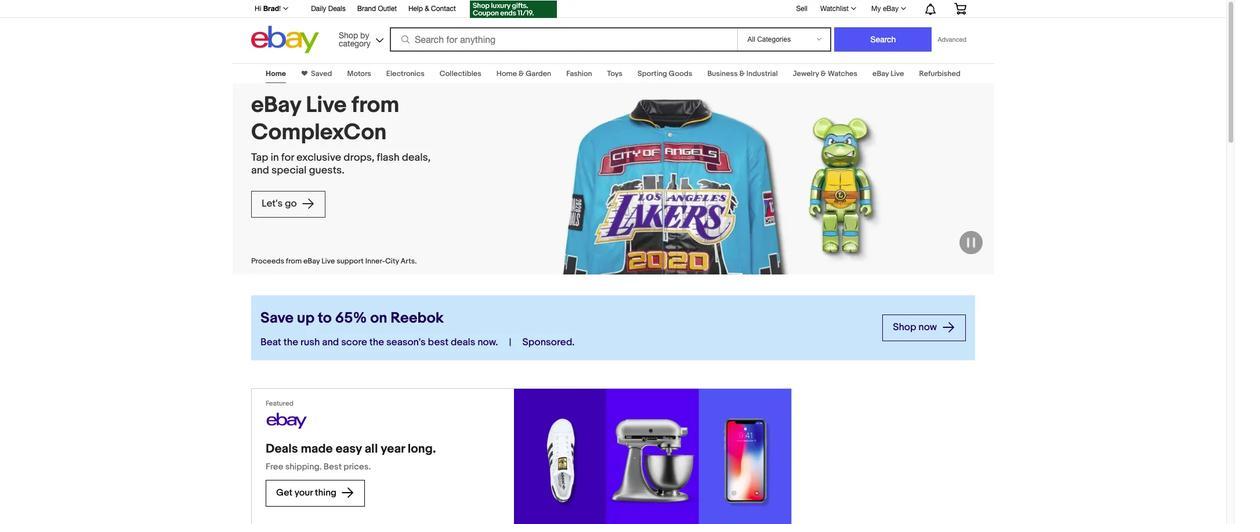 Task type: vqa. For each thing, say whether or not it's contained in the screenshot.
submit
yes



Task type: describe. For each thing, give the bounding box(es) containing it.
ebay left support
[[303, 256, 320, 266]]

ebay live from complexcon tap in for exclusive drops, flash deals, and special guests.
[[251, 92, 431, 177]]

collectibles
[[440, 69, 482, 78]]

electronics link
[[386, 69, 425, 78]]

0 horizontal spatial from
[[286, 256, 302, 266]]

long.
[[408, 442, 436, 457]]

jewelry & watches
[[793, 69, 858, 78]]

fashion
[[566, 69, 592, 78]]

ebay inside ebay live from complexcon tap in for exclusive drops, flash deals, and special guests.
[[251, 92, 301, 119]]

toys
[[607, 69, 623, 78]]

home & garden link
[[497, 69, 551, 78]]

now
[[919, 322, 937, 333]]

ebay live from complexcon link
[[251, 92, 444, 147]]

drops,
[[344, 151, 375, 164]]

advanced link
[[932, 28, 973, 51]]

garden
[[526, 69, 551, 78]]

guests.
[[309, 164, 345, 177]]

inner-
[[365, 256, 385, 266]]

home & garden
[[497, 69, 551, 78]]

outlet
[[378, 5, 397, 13]]

now.
[[478, 337, 498, 348]]

jewelry
[[793, 69, 819, 78]]

electronics
[[386, 69, 425, 78]]

shop for shop now
[[893, 322, 917, 333]]

ebay right 'watches'
[[873, 69, 889, 78]]

support
[[337, 256, 364, 266]]

& for garden
[[519, 69, 524, 78]]

ebay live from complexcon main content
[[0, 56, 1227, 524]]

watchlist link
[[814, 2, 862, 16]]

featured
[[266, 399, 294, 408]]

home for home & garden
[[497, 69, 517, 78]]

hi brad !
[[255, 4, 281, 13]]

refurbished link
[[919, 69, 961, 78]]

live for ebay live
[[891, 69, 904, 78]]

brand outlet link
[[357, 3, 397, 16]]

live for ebay live from complexcon tap in for exclusive drops, flash deals, and special guests.
[[306, 92, 347, 119]]

prices.
[[344, 461, 371, 472]]

easy
[[336, 442, 362, 457]]

up
[[297, 309, 315, 327]]

get your thing
[[276, 487, 339, 499]]

business & industrial link
[[708, 69, 778, 78]]

sporting goods link
[[638, 69, 693, 78]]

complexcon
[[251, 119, 387, 146]]

save
[[261, 309, 294, 327]]

beat
[[261, 337, 281, 348]]

shop by category
[[339, 30, 371, 48]]

shop by category banner
[[248, 0, 975, 56]]

Search for anything text field
[[392, 28, 736, 50]]

let's go
[[262, 198, 299, 210]]

best
[[428, 337, 449, 348]]

motors link
[[347, 69, 371, 78]]

all
[[365, 442, 378, 457]]

watchlist
[[821, 5, 849, 13]]

special
[[272, 164, 307, 177]]

from inside ebay live from complexcon tap in for exclusive drops, flash deals, and special guests.
[[352, 92, 399, 119]]

sporting
[[638, 69, 667, 78]]

and inside ebay live from complexcon tap in for exclusive drops, flash deals, and special guests.
[[251, 164, 269, 177]]

|
[[509, 337, 512, 348]]

save up to 65% on reebok
[[261, 309, 444, 327]]

deals inside deals made easy all year long. free shipping. best prices.
[[266, 442, 298, 457]]

beat the rush and score the season's best deals now.
[[261, 337, 498, 348]]

collectibles link
[[440, 69, 482, 78]]

!
[[279, 5, 281, 13]]

category
[[339, 39, 371, 48]]

daily deals
[[311, 5, 346, 13]]

sporting goods
[[638, 69, 693, 78]]

1 horizontal spatial and
[[322, 337, 339, 348]]

help
[[408, 5, 423, 13]]

shop by category button
[[334, 26, 386, 51]]

arts.
[[401, 256, 417, 266]]

hi
[[255, 5, 261, 13]]

saved link
[[308, 69, 332, 78]]

advanced
[[938, 36, 967, 43]]

help & contact link
[[408, 3, 456, 16]]

2 the from the left
[[369, 337, 384, 348]]

to
[[318, 309, 332, 327]]

your
[[295, 487, 313, 499]]

rush
[[301, 337, 320, 348]]

1 the from the left
[[284, 337, 298, 348]]

65%
[[335, 309, 367, 327]]

proceeds from ebay live support inner-city arts.
[[251, 256, 417, 266]]

by
[[360, 30, 369, 40]]

shipping.
[[285, 461, 322, 472]]



Task type: locate. For each thing, give the bounding box(es) containing it.
sell
[[796, 4, 808, 13]]

1 home from the left
[[266, 69, 286, 78]]

your shopping cart image
[[954, 3, 967, 15]]

live left refurbished link
[[891, 69, 904, 78]]

sponsored.
[[523, 337, 575, 348]]

shop
[[339, 30, 358, 40], [893, 322, 917, 333]]

deals up free
[[266, 442, 298, 457]]

deals
[[451, 337, 475, 348]]

& right the business
[[740, 69, 745, 78]]

1 horizontal spatial deals
[[328, 5, 346, 13]]

1 horizontal spatial shop
[[893, 322, 917, 333]]

exclusive
[[296, 151, 341, 164]]

1 horizontal spatial the
[[369, 337, 384, 348]]

shop for shop by category
[[339, 30, 358, 40]]

and down tap
[[251, 164, 269, 177]]

toys link
[[607, 69, 623, 78]]

1 vertical spatial live
[[306, 92, 347, 119]]

and right rush
[[322, 337, 339, 348]]

let's go link
[[251, 191, 326, 217]]

0 horizontal spatial the
[[284, 337, 298, 348]]

from right proceeds
[[286, 256, 302, 266]]

0 horizontal spatial and
[[251, 164, 269, 177]]

fashion link
[[566, 69, 592, 78]]

2 home from the left
[[497, 69, 517, 78]]

1 vertical spatial deals
[[266, 442, 298, 457]]

home
[[266, 69, 286, 78], [497, 69, 517, 78]]

tap
[[251, 151, 268, 164]]

daily
[[311, 5, 326, 13]]

the right score at the left of page
[[369, 337, 384, 348]]

shop left now
[[893, 322, 917, 333]]

home left garden
[[497, 69, 517, 78]]

business
[[708, 69, 738, 78]]

season's
[[386, 337, 426, 348]]

from down motors link
[[352, 92, 399, 119]]

1 vertical spatial and
[[322, 337, 339, 348]]

refurbished
[[919, 69, 961, 78]]

thing
[[315, 487, 337, 499]]

0 vertical spatial shop
[[339, 30, 358, 40]]

shop inside shop by category
[[339, 30, 358, 40]]

deals right daily
[[328, 5, 346, 13]]

home left saved link
[[266, 69, 286, 78]]

business & industrial
[[708, 69, 778, 78]]

made
[[301, 442, 333, 457]]

1 horizontal spatial from
[[352, 92, 399, 119]]

shop now
[[893, 322, 940, 333]]

live down saved
[[306, 92, 347, 119]]

0 horizontal spatial shop
[[339, 30, 358, 40]]

deals made easy all year long. free shipping. best prices.
[[266, 442, 436, 472]]

0 vertical spatial live
[[891, 69, 904, 78]]

& for contact
[[425, 5, 429, 13]]

live left support
[[322, 256, 335, 266]]

best
[[324, 461, 342, 472]]

& right the jewelry
[[821, 69, 826, 78]]

ebay live
[[873, 69, 904, 78]]

& inside account navigation
[[425, 5, 429, 13]]

the left rush
[[284, 337, 298, 348]]

shop inside "ebay live from complexcon" main content
[[893, 322, 917, 333]]

my ebay
[[872, 5, 899, 13]]

help & contact
[[408, 5, 456, 13]]

ebay live link
[[873, 69, 904, 78]]

brand outlet
[[357, 5, 397, 13]]

let's
[[262, 198, 283, 210]]

sell link
[[791, 4, 813, 13]]

0 horizontal spatial deals
[[266, 442, 298, 457]]

deals inside account navigation
[[328, 5, 346, 13]]

my ebay link
[[865, 2, 912, 16]]

deals,
[[402, 151, 431, 164]]

proceeds
[[251, 256, 284, 266]]

live inside ebay live from complexcon tap in for exclusive drops, flash deals, and special guests.
[[306, 92, 347, 119]]

save up to 65% on reebok link
[[261, 309, 873, 328]]

brand
[[357, 5, 376, 13]]

in
[[271, 151, 279, 164]]

and
[[251, 164, 269, 177], [322, 337, 339, 348]]

industrial
[[747, 69, 778, 78]]

& for industrial
[[740, 69, 745, 78]]

go
[[285, 198, 297, 210]]

year
[[381, 442, 405, 457]]

& for watches
[[821, 69, 826, 78]]

brad
[[263, 4, 279, 13]]

city
[[385, 256, 399, 266]]

jewelry & watches link
[[793, 69, 858, 78]]

flash
[[377, 151, 400, 164]]

ebay inside account navigation
[[883, 5, 899, 13]]

get
[[276, 487, 293, 499]]

shop now link
[[883, 315, 966, 341]]

ebay right my on the top
[[883, 5, 899, 13]]

1 vertical spatial from
[[286, 256, 302, 266]]

& left garden
[[519, 69, 524, 78]]

daily deals link
[[311, 3, 346, 16]]

free
[[266, 461, 283, 472]]

&
[[425, 5, 429, 13], [519, 69, 524, 78], [740, 69, 745, 78], [821, 69, 826, 78]]

home for home
[[266, 69, 286, 78]]

ebay
[[883, 5, 899, 13], [873, 69, 889, 78], [251, 92, 301, 119], [303, 256, 320, 266]]

1 horizontal spatial home
[[497, 69, 517, 78]]

2 vertical spatial live
[[322, 256, 335, 266]]

1 vertical spatial shop
[[893, 322, 917, 333]]

motors
[[347, 69, 371, 78]]

0 horizontal spatial home
[[266, 69, 286, 78]]

account navigation
[[248, 0, 975, 20]]

shop left 'by'
[[339, 30, 358, 40]]

my
[[872, 5, 881, 13]]

0 vertical spatial from
[[352, 92, 399, 119]]

contact
[[431, 5, 456, 13]]

ebay up in
[[251, 92, 301, 119]]

get the coupon image
[[470, 1, 557, 18]]

saved
[[311, 69, 332, 78]]

0 vertical spatial deals
[[328, 5, 346, 13]]

watches
[[828, 69, 858, 78]]

0 vertical spatial and
[[251, 164, 269, 177]]

None submit
[[835, 27, 932, 52]]

& right help
[[425, 5, 429, 13]]

on
[[370, 309, 387, 327]]

reebok
[[391, 309, 444, 327]]

none submit inside shop by category banner
[[835, 27, 932, 52]]

for
[[281, 151, 294, 164]]



